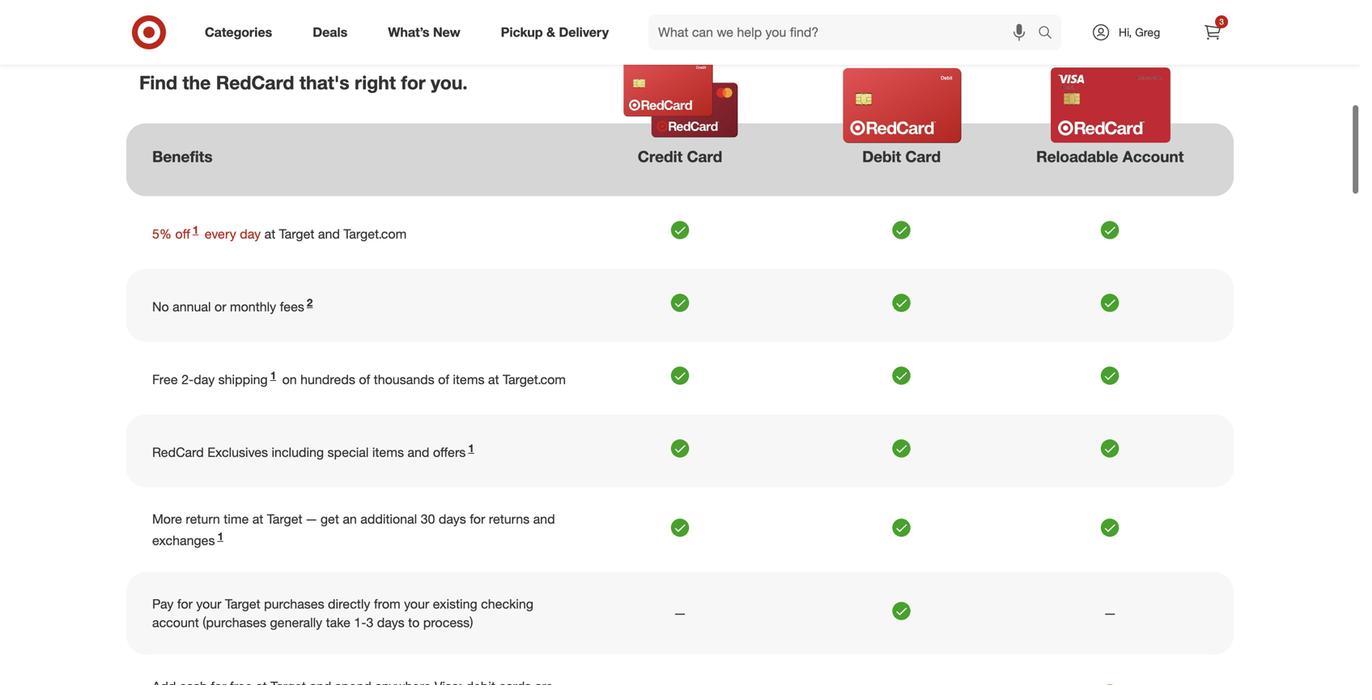 Task type: vqa. For each thing, say whether or not it's contained in the screenshot.


Task type: describe. For each thing, give the bounding box(es) containing it.
hi,
[[1119, 25, 1132, 39]]

new
[[433, 24, 461, 40]]

what's new link
[[374, 15, 481, 50]]

1 horizontal spatial —
[[675, 606, 686, 622]]

credit
[[638, 147, 683, 166]]

return
[[186, 512, 220, 528]]

existing
[[433, 597, 478, 613]]

reloadable
[[1037, 147, 1119, 166]]

returns
[[489, 512, 530, 528]]

an
[[343, 512, 357, 528]]

pay
[[152, 597, 174, 613]]

What can we help you find? suggestions appear below search field
[[649, 15, 1042, 50]]

purchases
[[264, 597, 324, 613]]

2
[[307, 296, 313, 309]]

time
[[224, 512, 249, 528]]

2 of from the left
[[438, 372, 449, 388]]

and inside redcard exclusives including special items and offers 1
[[408, 445, 430, 461]]

free 2-day shipping 1 on hundreds of thousands of items at target.com
[[152, 369, 566, 388]]

the
[[183, 71, 211, 94]]

debit card
[[863, 147, 941, 166]]

redcard reloadable account image
[[1036, 68, 1187, 143]]

what's new
[[388, 24, 461, 40]]

no annual or monthly fees 2
[[152, 296, 313, 315]]

special
[[328, 445, 369, 461]]

find the redcard that's right for you.
[[139, 71, 468, 94]]

and inside "5% off 1 every day at target and target.com"
[[318, 226, 340, 242]]

process)
[[423, 616, 473, 631]]

credit card
[[638, 147, 723, 166]]

day inside "5% off 1 every day at target and target.com"
[[240, 226, 261, 242]]

or
[[215, 299, 226, 315]]

0 vertical spatial redcard
[[216, 71, 294, 94]]

5% off 1 every day at target and target.com
[[152, 224, 407, 242]]

take
[[326, 616, 351, 631]]

pickup & delivery
[[501, 24, 609, 40]]

on
[[282, 372, 297, 388]]

you.
[[431, 71, 468, 94]]

annual
[[173, 299, 211, 315]]

offers
[[433, 445, 466, 461]]

1 link for redcard exclusives including special items and offers 1
[[466, 442, 477, 461]]

monthly
[[230, 299, 276, 315]]

(purchases
[[203, 616, 266, 631]]

3 link
[[1195, 15, 1231, 50]]

redcard inside redcard exclusives including special items and offers 1
[[152, 445, 204, 461]]

target.com inside "free 2-day shipping 1 on hundreds of thousands of items at target.com"
[[503, 372, 566, 388]]

exchanges
[[152, 533, 215, 549]]

2 horizontal spatial —
[[1105, 606, 1116, 622]]

deals
[[313, 24, 348, 40]]

to
[[408, 616, 420, 631]]

1 horizontal spatial 3
[[1220, 17, 1224, 27]]

2 link
[[304, 296, 315, 315]]

account
[[1123, 147, 1184, 166]]

debit
[[863, 147, 901, 166]]

1-
[[354, 616, 366, 631]]

1 your from the left
[[196, 597, 221, 613]]

pickup & delivery link
[[487, 15, 629, 50]]

2-
[[182, 372, 194, 388]]

for inside pay for your target purchases directly from your existing checking account (purchases generally take 1-3 days to process)
[[177, 597, 193, 613]]

search
[[1031, 26, 1070, 42]]

1 inside "free 2-day shipping 1 on hundreds of thousands of items at target.com"
[[270, 369, 276, 382]]

search button
[[1031, 15, 1070, 53]]

target inside "5% off 1 every day at target and target.com"
[[279, 226, 315, 242]]

redcard exclusives including special items and offers 1
[[152, 442, 474, 461]]

5%
[[152, 226, 172, 242]]

for inside more return time at target — get an additional 30 days for returns and exchanges
[[470, 512, 485, 528]]



Task type: locate. For each thing, give the bounding box(es) containing it.
items inside redcard exclusives including special items and offers 1
[[372, 445, 404, 461]]

0 horizontal spatial for
[[177, 597, 193, 613]]

1 down return
[[217, 530, 223, 543]]

delivery
[[559, 24, 609, 40]]

0 horizontal spatial card
[[687, 147, 723, 166]]

benefits
[[152, 147, 213, 166]]

&
[[547, 24, 556, 40]]

target up 2
[[279, 226, 315, 242]]

target
[[279, 226, 315, 242], [267, 512, 303, 528], [225, 597, 261, 613]]

1 link for every day
[[190, 224, 201, 242]]

target left get
[[267, 512, 303, 528]]

1 horizontal spatial target.com
[[503, 372, 566, 388]]

categories link
[[191, 15, 293, 50]]

at inside more return time at target — get an additional 30 days for returns and exchanges
[[252, 512, 263, 528]]

day
[[240, 226, 261, 242], [194, 372, 215, 388]]

greg
[[1136, 25, 1161, 39]]

from
[[374, 597, 401, 613]]

0 horizontal spatial items
[[372, 445, 404, 461]]

0 vertical spatial 3
[[1220, 17, 1224, 27]]

target inside pay for your target purchases directly from your existing checking account (purchases generally take 1-3 days to process)
[[225, 597, 261, 613]]

0 vertical spatial target
[[279, 226, 315, 242]]

1 right offers
[[468, 442, 474, 455]]

no
[[152, 299, 169, 315]]

redcard down categories link
[[216, 71, 294, 94]]

1 right the off
[[193, 224, 199, 237]]

items right special
[[372, 445, 404, 461]]

1 horizontal spatial card
[[906, 147, 941, 166]]

checking
[[481, 597, 534, 613]]

1 link
[[190, 224, 201, 242], [268, 369, 279, 388], [466, 442, 477, 461], [215, 530, 226, 549]]

shipping
[[218, 372, 268, 388]]

1 inside redcard exclusives including special items and offers 1
[[468, 442, 474, 455]]

redcard credit image
[[606, 58, 756, 139]]

0 horizontal spatial target.com
[[344, 226, 407, 242]]

0 vertical spatial and
[[318, 226, 340, 242]]

1 horizontal spatial day
[[240, 226, 261, 242]]

off
[[175, 226, 190, 242]]

generally
[[270, 616, 322, 631]]

0 horizontal spatial of
[[359, 372, 370, 388]]

thousands
[[374, 372, 435, 388]]

target.com inside "5% off 1 every day at target and target.com"
[[344, 226, 407, 242]]

2 horizontal spatial and
[[533, 512, 555, 528]]

1 vertical spatial redcard
[[152, 445, 204, 461]]

and inside more return time at target — get an additional 30 days for returns and exchanges
[[533, 512, 555, 528]]

items
[[453, 372, 485, 388], [372, 445, 404, 461]]

1 horizontal spatial redcard
[[216, 71, 294, 94]]

days inside more return time at target — get an additional 30 days for returns and exchanges
[[439, 512, 466, 528]]

1 horizontal spatial at
[[265, 226, 276, 242]]

1 left on
[[270, 369, 276, 382]]

get
[[321, 512, 339, 528]]

3 inside pay for your target purchases directly from your existing checking account (purchases generally take 1-3 days to process)
[[366, 616, 374, 631]]

day right every
[[240, 226, 261, 242]]

30
[[421, 512, 435, 528]]

reloadable account
[[1037, 147, 1184, 166]]

days
[[439, 512, 466, 528], [377, 616, 405, 631]]

1 vertical spatial and
[[408, 445, 430, 461]]

what's
[[388, 24, 430, 40]]

days down from
[[377, 616, 405, 631]]

1 horizontal spatial and
[[408, 445, 430, 461]]

for
[[401, 71, 426, 94], [470, 512, 485, 528], [177, 597, 193, 613]]

3 down directly
[[366, 616, 374, 631]]

card
[[687, 147, 723, 166], [906, 147, 941, 166]]

0 horizontal spatial —
[[306, 512, 317, 528]]

1 horizontal spatial your
[[404, 597, 429, 613]]

for left the you.
[[401, 71, 426, 94]]

1
[[193, 224, 199, 237], [270, 369, 276, 382], [468, 442, 474, 455], [217, 530, 223, 543]]

1 vertical spatial items
[[372, 445, 404, 461]]

directly
[[328, 597, 370, 613]]

1 vertical spatial for
[[470, 512, 485, 528]]

— inside more return time at target — get an additional 30 days for returns and exchanges
[[306, 512, 317, 528]]

exclusives
[[208, 445, 268, 461]]

day left shipping
[[194, 372, 215, 388]]

card for credit card
[[687, 147, 723, 166]]

0 vertical spatial days
[[439, 512, 466, 528]]

days inside pay for your target purchases directly from your existing checking account (purchases generally take 1-3 days to process)
[[377, 616, 405, 631]]

hi, greg
[[1119, 25, 1161, 39]]

card right debit
[[906, 147, 941, 166]]

including
[[272, 445, 324, 461]]

0 vertical spatial day
[[240, 226, 261, 242]]

of right hundreds
[[359, 372, 370, 388]]

0 horizontal spatial at
[[252, 512, 263, 528]]

redcard left exclusives
[[152, 445, 204, 461]]

1 link for on hundreds of thousands of items at target.com
[[268, 369, 279, 388]]

pickup
[[501, 24, 543, 40]]

hundreds
[[301, 372, 355, 388]]

0 horizontal spatial redcard
[[152, 445, 204, 461]]

2 vertical spatial target
[[225, 597, 261, 613]]

your up the to
[[404, 597, 429, 613]]

0 vertical spatial items
[[453, 372, 485, 388]]

1 horizontal spatial items
[[453, 372, 485, 388]]

1 horizontal spatial of
[[438, 372, 449, 388]]

2 your from the left
[[404, 597, 429, 613]]

fees
[[280, 299, 304, 315]]

—
[[306, 512, 317, 528], [675, 606, 686, 622], [1105, 606, 1116, 622]]

target up (purchases
[[225, 597, 261, 613]]

0 vertical spatial for
[[401, 71, 426, 94]]

account
[[152, 616, 199, 631]]

of
[[359, 372, 370, 388], [438, 372, 449, 388]]

1 vertical spatial day
[[194, 372, 215, 388]]

0 horizontal spatial day
[[194, 372, 215, 388]]

redcard debit image
[[827, 65, 978, 146]]

0 vertical spatial target.com
[[344, 226, 407, 242]]

for up account on the bottom left
[[177, 597, 193, 613]]

every
[[205, 226, 236, 242]]

categories
[[205, 24, 272, 40]]

0 horizontal spatial 3
[[366, 616, 374, 631]]

1 inside "5% off 1 every day at target and target.com"
[[193, 224, 199, 237]]

at inside "free 2-day shipping 1 on hundreds of thousands of items at target.com"
[[488, 372, 499, 388]]

2 vertical spatial for
[[177, 597, 193, 613]]

1 horizontal spatial days
[[439, 512, 466, 528]]

2 horizontal spatial for
[[470, 512, 485, 528]]

1 vertical spatial target.com
[[503, 372, 566, 388]]

target.com
[[344, 226, 407, 242], [503, 372, 566, 388]]

additional
[[361, 512, 417, 528]]

3
[[1220, 17, 1224, 27], [366, 616, 374, 631]]

0 horizontal spatial your
[[196, 597, 221, 613]]

items inside "free 2-day shipping 1 on hundreds of thousands of items at target.com"
[[453, 372, 485, 388]]

2 horizontal spatial at
[[488, 372, 499, 388]]

more
[[152, 512, 182, 528]]

2 vertical spatial at
[[252, 512, 263, 528]]

and
[[318, 226, 340, 242], [408, 445, 430, 461], [533, 512, 555, 528]]

for left returns
[[470, 512, 485, 528]]

0 horizontal spatial and
[[318, 226, 340, 242]]

0 vertical spatial at
[[265, 226, 276, 242]]

at
[[265, 226, 276, 242], [488, 372, 499, 388], [252, 512, 263, 528]]

1 vertical spatial days
[[377, 616, 405, 631]]

target inside more return time at target — get an additional 30 days for returns and exchanges
[[267, 512, 303, 528]]

1 of from the left
[[359, 372, 370, 388]]

more return time at target — get an additional 30 days for returns and exchanges
[[152, 512, 555, 549]]

day inside "free 2-day shipping 1 on hundreds of thousands of items at target.com"
[[194, 372, 215, 388]]

2 vertical spatial and
[[533, 512, 555, 528]]

your
[[196, 597, 221, 613], [404, 597, 429, 613]]

days right 30 on the left
[[439, 512, 466, 528]]

1 horizontal spatial for
[[401, 71, 426, 94]]

items right thousands
[[453, 372, 485, 388]]

card for debit card
[[906, 147, 941, 166]]

your up (purchases
[[196, 597, 221, 613]]

pay for your target purchases directly from your existing checking account (purchases generally take 1-3 days to process)
[[152, 597, 534, 631]]

0 horizontal spatial days
[[377, 616, 405, 631]]

2 card from the left
[[906, 147, 941, 166]]

card right credit
[[687, 147, 723, 166]]

of right thousands
[[438, 372, 449, 388]]

deals link
[[299, 15, 368, 50]]

1 card from the left
[[687, 147, 723, 166]]

1 vertical spatial 3
[[366, 616, 374, 631]]

redcard
[[216, 71, 294, 94], [152, 445, 204, 461]]

1 vertical spatial target
[[267, 512, 303, 528]]

find
[[139, 71, 177, 94]]

at inside "5% off 1 every day at target and target.com"
[[265, 226, 276, 242]]

that's
[[300, 71, 350, 94]]

1 vertical spatial at
[[488, 372, 499, 388]]

3 right greg
[[1220, 17, 1224, 27]]

free
[[152, 372, 178, 388]]

right
[[355, 71, 396, 94]]



